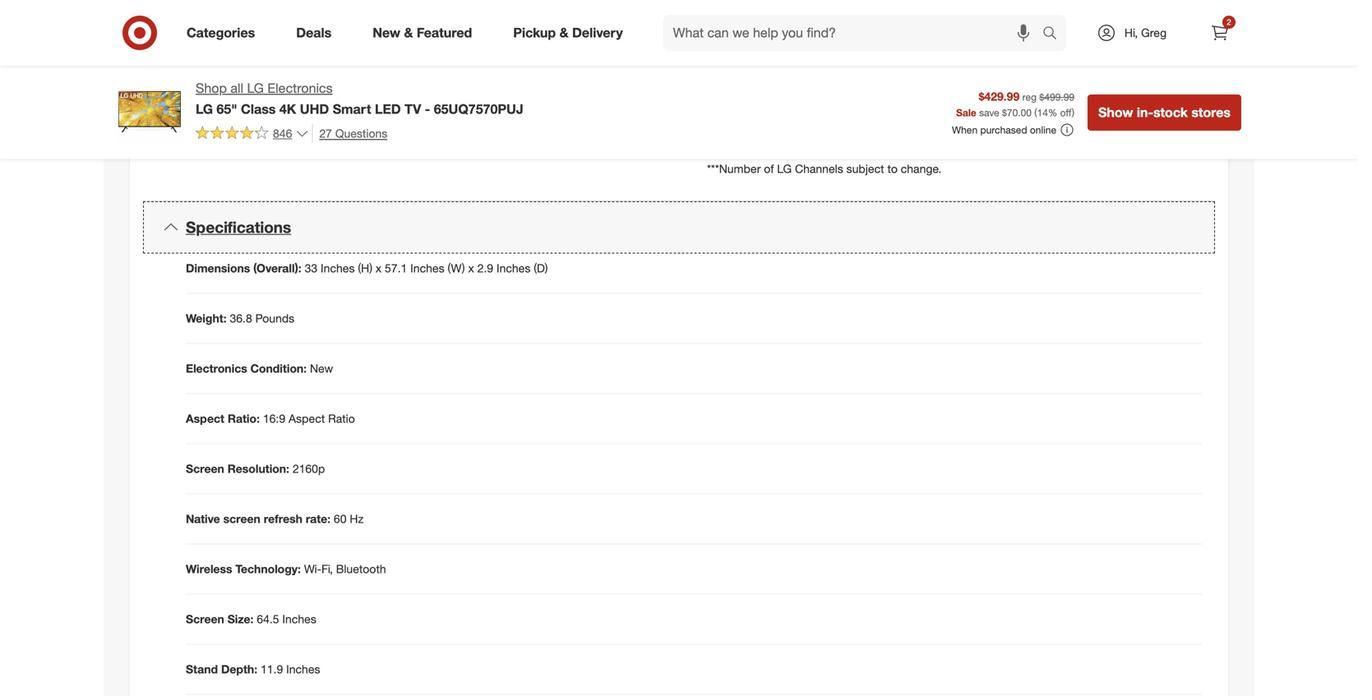 Task type: vqa. For each thing, say whether or not it's contained in the screenshot.
Guest review image 6 of 12, zoom in
no



Task type: locate. For each thing, give the bounding box(es) containing it.
& inside pickup & delivery link
[[560, 25, 569, 41]]

1 vertical spatial to
[[914, 145, 924, 160]]

required.
[[1047, 145, 1092, 160]]

free
[[275, 30, 298, 45]]

channels up homekit
[[515, 30, 563, 45]]

inches for 11.9 inches
[[286, 662, 320, 677]]

delivery
[[572, 25, 623, 41]]

lg
[[202, 30, 217, 45], [497, 30, 511, 45], [247, 80, 264, 96], [196, 101, 213, 117], [777, 162, 792, 176]]

led
[[375, 101, 401, 117]]

inches right 64.5 at the left bottom of page
[[282, 612, 316, 627]]

$429.99 reg $499.99 sale save $ 70.00 ( 14 % off )
[[956, 89, 1075, 119]]

channels inside *image quality will vary based on the source resolution. **internet connection and subscriptions to streaming services are required. ***number of lg channels subject to change.
[[795, 162, 843, 176]]

based
[[828, 129, 860, 143]]

to up allm
[[340, 30, 351, 45]]

pickup & delivery link
[[499, 15, 644, 51]]

new
[[373, 25, 400, 41], [310, 361, 333, 376]]

(
[[1035, 106, 1037, 119]]

1 screen from the top
[[186, 462, 224, 476]]

show in-stock stores button
[[1088, 94, 1242, 131]]

***number
[[707, 162, 761, 176]]

on inside *image quality will vary based on the source resolution. **internet connection and subscriptions to streaming services are required. ***number of lg channels subject to change.
[[863, 129, 876, 143]]

on
[[426, 30, 439, 45], [863, 129, 876, 143]]

deals link
[[282, 15, 352, 51]]

846
[[273, 126, 292, 140]]

-
[[425, 101, 430, 117]]

1 vertical spatial channels
[[795, 162, 843, 176]]

show in-stock stores
[[1099, 104, 1231, 120]]

amazon
[[356, 76, 398, 91]]

uhd
[[300, 101, 329, 117]]

& right hgig
[[323, 53, 330, 68]]

16:9
[[263, 412, 285, 426]]

2.9
[[477, 261, 493, 276]]

screen left size:
[[186, 612, 224, 627]]

& inside the new & featured "link"
[[404, 25, 413, 41]]

0 horizontal spatial to
[[340, 30, 351, 45]]

when
[[952, 124, 978, 136]]

of
[[764, 162, 774, 176]]

refresh
[[264, 512, 303, 526]]

& left featured
[[404, 25, 413, 41]]

lg right the of
[[777, 162, 792, 176]]

0 horizontal spatial electronics
[[186, 361, 247, 376]]

condition:
[[250, 361, 307, 376]]

greg
[[1141, 25, 1167, 40]]

1 horizontal spatial to
[[888, 162, 898, 176]]

1 aspect from the left
[[186, 412, 224, 426]]

lg down shop on the left top of the page
[[196, 101, 213, 117]]

screen up native
[[186, 462, 224, 476]]

0 vertical spatial screen
[[186, 462, 224, 476]]

pounds
[[255, 311, 295, 326]]

new & featured link
[[359, 15, 493, 51]]

& inside works with google assistant, amazon alexa, apple airplay 2 & homekit (separate device purchase necessary)
[[517, 76, 524, 91]]

source
[[899, 129, 934, 143]]

1 vertical spatial electronics
[[186, 361, 247, 376]]

dimensions (overall): 33 inches (h) x 57.1 inches (w) x 2.9 inches (d)
[[186, 261, 548, 276]]

0 horizontal spatial 2
[[507, 76, 513, 91]]

channels
[[515, 30, 563, 45], [795, 162, 843, 176]]

aspect left ratio:
[[186, 412, 224, 426]]

quality
[[746, 129, 780, 143]]

1 horizontal spatial new
[[373, 25, 400, 41]]

70.00
[[1007, 106, 1032, 119]]

*image
[[707, 129, 743, 143]]

0 vertical spatial on
[[426, 30, 439, 45]]

airplay
[[469, 76, 504, 91]]

resolution.
[[937, 129, 990, 143]]

channels:
[[220, 30, 272, 45]]

screen size: 64.5 inches
[[186, 612, 316, 627]]

inches right 11.9
[[286, 662, 320, 677]]

1 vertical spatial screen
[[186, 612, 224, 627]]

&
[[404, 25, 413, 41], [560, 25, 569, 41], [323, 53, 330, 68], [517, 76, 524, 91]]

hi, greg
[[1125, 25, 1167, 40]]

shop all lg electronics lg 65" class 4k uhd smart led tv - 65uq7570puj
[[196, 80, 524, 117]]

when purchased online
[[952, 124, 1057, 136]]

x left the 2.9
[[468, 261, 474, 276]]

wireless
[[186, 562, 232, 576]]

inches for 33 inches (h) x 57.1 inches (w) x 2.9 inches (d)
[[321, 261, 355, 276]]

1 horizontal spatial 2
[[1227, 17, 1231, 27]]

search
[[1035, 26, 1075, 42]]

on up subscriptions
[[863, 129, 876, 143]]

0 vertical spatial 2
[[1227, 17, 1231, 27]]

will
[[783, 129, 800, 143]]

0 horizontal spatial new
[[310, 361, 333, 376]]

1 vertical spatial on
[[863, 129, 876, 143]]

services
[[981, 145, 1024, 160]]

300+
[[467, 30, 494, 45]]

ratio
[[328, 412, 355, 426]]

to
[[340, 30, 351, 45], [914, 145, 924, 160], [888, 162, 898, 176]]

on left over
[[426, 30, 439, 45]]

inches left '(d)'
[[497, 261, 531, 276]]

device
[[624, 76, 658, 91]]

0 horizontal spatial channels
[[515, 30, 563, 45]]

connection
[[758, 145, 816, 160]]

0 vertical spatial new
[[373, 25, 400, 41]]

1 horizontal spatial electronics
[[267, 80, 333, 96]]

(overall):
[[253, 261, 302, 276]]

& left homekit
[[517, 76, 524, 91]]

rate:
[[306, 512, 331, 526]]

33
[[305, 261, 318, 276]]

hi,
[[1125, 25, 1138, 40]]

hgig
[[291, 53, 320, 68]]

native screen refresh rate: 60 hz
[[186, 512, 364, 526]]

0 horizontal spatial on
[[426, 30, 439, 45]]

2 screen from the top
[[186, 612, 224, 627]]

size:
[[228, 612, 254, 627]]

1 x from the left
[[376, 261, 382, 276]]

1 horizontal spatial x
[[468, 261, 474, 276]]

google
[[262, 76, 300, 91]]

electronics down 'weight:'
[[186, 361, 247, 376]]

subject
[[847, 162, 884, 176]]

to up change. at the top
[[914, 145, 924, 160]]

electronics up 4k
[[267, 80, 333, 96]]

1 horizontal spatial aspect
[[289, 412, 325, 426]]

14
[[1037, 106, 1048, 119]]

1 horizontal spatial on
[[863, 129, 876, 143]]

57.1
[[385, 261, 407, 276]]

electronics
[[267, 80, 333, 96], [186, 361, 247, 376]]

2 right greg
[[1227, 17, 1231, 27]]

aspect right 16:9
[[289, 412, 325, 426]]

2 right airplay
[[507, 76, 513, 91]]

new & featured
[[373, 25, 472, 41]]

channels down and
[[795, 162, 843, 176]]

2 horizontal spatial to
[[914, 145, 924, 160]]

fi,
[[321, 562, 333, 576]]

0 horizontal spatial x
[[376, 261, 382, 276]]

reg
[[1022, 91, 1037, 103]]

inches right 33 at the top left
[[321, 261, 355, 276]]

are
[[1028, 145, 1044, 160]]

& right pickup at the left top of page
[[560, 25, 569, 41]]

to down subscriptions
[[888, 162, 898, 176]]

inches left (w) at the top left of page
[[410, 261, 444, 276]]

27 questions link
[[312, 124, 387, 143]]

off
[[1060, 106, 1072, 119]]

screen
[[186, 462, 224, 476], [186, 612, 224, 627]]

inches
[[321, 261, 355, 276], [410, 261, 444, 276], [497, 261, 531, 276], [282, 612, 316, 627], [286, 662, 320, 677]]

featured
[[417, 25, 472, 41]]

screen for screen resolution: 2160p
[[186, 462, 224, 476]]

1 horizontal spatial channels
[[795, 162, 843, 176]]

0 vertical spatial electronics
[[267, 80, 333, 96]]

show
[[1099, 104, 1133, 120]]

change.
[[901, 162, 942, 176]]

x right the (h)
[[376, 261, 382, 276]]

**internet
[[707, 145, 755, 160]]

0 horizontal spatial aspect
[[186, 412, 224, 426]]

1 vertical spatial 2
[[507, 76, 513, 91]]

technology:
[[235, 562, 301, 576]]



Task type: describe. For each thing, give the bounding box(es) containing it.
and
[[819, 145, 838, 160]]

lg up game
[[202, 30, 217, 45]]

over
[[442, 30, 464, 45]]

categories link
[[173, 15, 276, 51]]

alexa,
[[401, 76, 432, 91]]

optimizer,
[[237, 53, 288, 68]]

smart
[[333, 101, 371, 117]]

2 x from the left
[[468, 261, 474, 276]]

game
[[202, 53, 233, 68]]

online
[[1030, 124, 1057, 136]]

screen
[[223, 512, 261, 526]]

*image quality will vary based on the source resolution. **internet connection and subscriptions to streaming services are required. ***number of lg channels subject to change.
[[707, 129, 1092, 176]]

subscriptions
[[841, 145, 911, 160]]

specifications button
[[143, 201, 1215, 254]]

streaming
[[927, 145, 978, 160]]

shop
[[196, 80, 227, 96]]

2 inside works with google assistant, amazon alexa, apple airplay 2 & homekit (separate device purchase necessary)
[[507, 76, 513, 91]]

)
[[1072, 106, 1075, 119]]

(separate
[[573, 76, 621, 91]]

resolution:
[[228, 462, 289, 476]]

new inside "link"
[[373, 25, 400, 41]]

2 vertical spatial to
[[888, 162, 898, 176]]

27
[[319, 126, 332, 140]]

What can we help you find? suggestions appear below search field
[[663, 15, 1047, 51]]

0 vertical spatial channels
[[515, 30, 563, 45]]

necessary)
[[253, 93, 309, 107]]

wireless technology: wi-fi, bluetooth
[[186, 562, 386, 576]]

allm
[[334, 53, 364, 68]]

with
[[237, 76, 259, 91]]

wi-
[[304, 562, 321, 576]]

dimensions
[[186, 261, 250, 276]]

60
[[334, 512, 347, 526]]

homekit
[[527, 76, 570, 91]]

4k
[[279, 101, 296, 117]]

lg inside *image quality will vary based on the source resolution. **internet connection and subscriptions to streaming services are required. ***number of lg channels subject to change.
[[777, 162, 792, 176]]

lg channels: free access to programming on over 300+ lg channels
[[202, 30, 563, 45]]

2 aspect from the left
[[289, 412, 325, 426]]

bluetooth
[[336, 562, 386, 576]]

hz
[[350, 512, 364, 526]]

lg right the all
[[247, 80, 264, 96]]

weight:
[[186, 311, 227, 326]]

stand depth: 11.9 inches
[[186, 662, 320, 677]]

$
[[1002, 106, 1007, 119]]

2160p
[[293, 462, 325, 476]]

1 vertical spatial new
[[310, 361, 333, 376]]

27 questions
[[319, 126, 387, 140]]

in-
[[1137, 104, 1154, 120]]

0 vertical spatial to
[[340, 30, 351, 45]]

save
[[979, 106, 1000, 119]]

stock
[[1154, 104, 1188, 120]]

pickup & delivery
[[513, 25, 623, 41]]

works
[[202, 76, 234, 91]]

questions
[[335, 126, 387, 140]]

weight: 36.8 pounds
[[186, 311, 295, 326]]

screen resolution: 2160p
[[186, 462, 325, 476]]

the
[[879, 129, 896, 143]]

sale
[[956, 106, 977, 119]]

stores
[[1192, 104, 1231, 120]]

tv
[[405, 101, 421, 117]]

65uq7570puj
[[434, 101, 524, 117]]

specifications
[[186, 218, 291, 237]]

depth:
[[221, 662, 257, 677]]

36.8
[[230, 311, 252, 326]]

lg right 300+
[[497, 30, 511, 45]]

programming
[[354, 30, 423, 45]]

electronics inside shop all lg electronics lg 65" class 4k uhd smart led tv - 65uq7570puj
[[267, 80, 333, 96]]

screen for screen size: 64.5 inches
[[186, 612, 224, 627]]

%
[[1048, 106, 1058, 119]]

inches for 64.5 inches
[[282, 612, 316, 627]]

ratio:
[[228, 412, 260, 426]]

electronics condition: new
[[186, 361, 333, 376]]

image of lg 65" class 4k uhd smart led tv - 65uq7570puj image
[[117, 79, 183, 145]]

(w)
[[448, 261, 465, 276]]

$429.99
[[979, 89, 1020, 104]]

64.5
[[257, 612, 279, 627]]

deals
[[296, 25, 332, 41]]

native
[[186, 512, 220, 526]]

$499.99
[[1040, 91, 1075, 103]]

purchased
[[980, 124, 1027, 136]]



